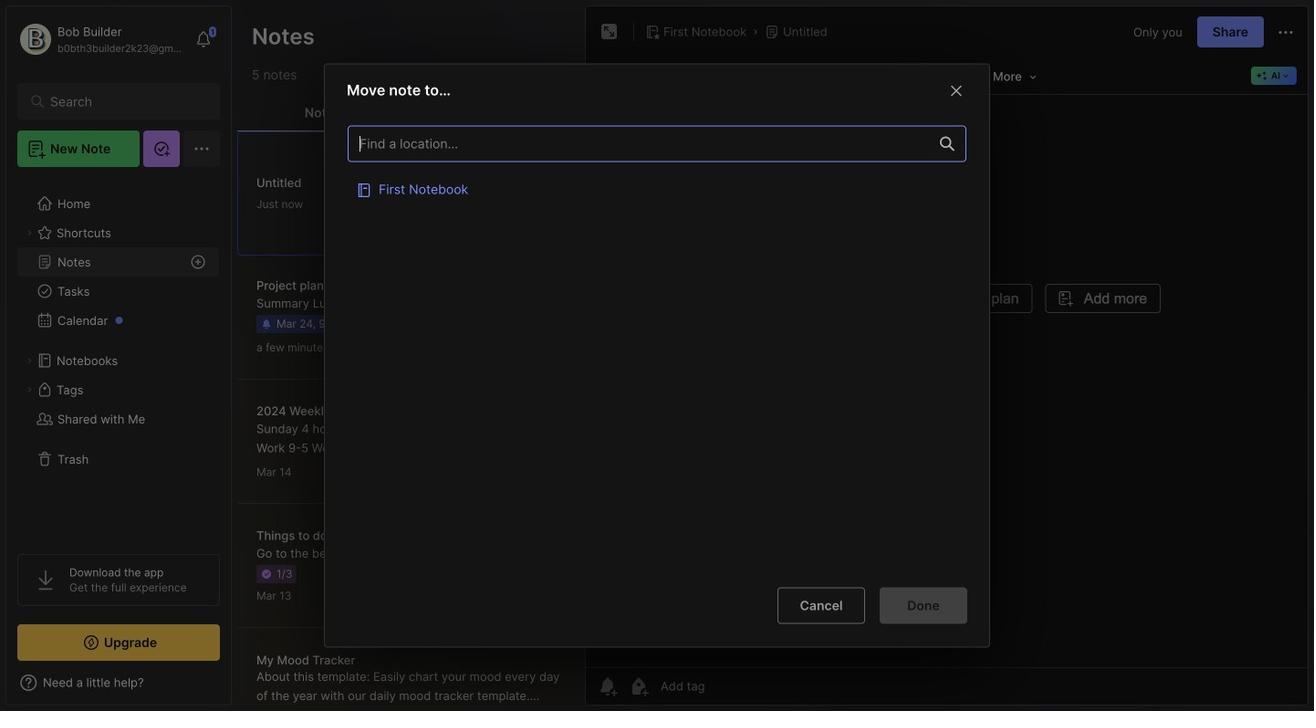 Task type: vqa. For each thing, say whether or not it's contained in the screenshot.
Profile to the top
no



Task type: locate. For each thing, give the bounding box(es) containing it.
more image
[[988, 64, 1042, 88]]

task image
[[624, 63, 650, 89]]

cell inside "find a location" 'field'
[[348, 171, 967, 208]]

None search field
[[50, 90, 196, 112]]

none search field inside main element
[[50, 90, 196, 112]]

tree
[[6, 178, 231, 538]]

Find a location… text field
[[349, 129, 929, 159]]

Note Editor text field
[[586, 94, 1308, 667]]

font family image
[[850, 64, 933, 88]]

Search text field
[[50, 93, 196, 110]]

close image
[[946, 80, 968, 102]]

expand note image
[[599, 21, 621, 43]]

cell
[[348, 171, 967, 208]]

main element
[[0, 0, 237, 711]]

tab list
[[237, 95, 580, 131]]



Task type: describe. For each thing, give the bounding box(es) containing it.
tree inside main element
[[6, 178, 231, 538]]

Find a location field
[[339, 117, 976, 573]]

expand notebooks image
[[24, 355, 35, 366]]

add tag image
[[628, 676, 650, 697]]

expand tags image
[[24, 384, 35, 395]]

font size image
[[938, 64, 983, 88]]

calendar event image
[[654, 63, 679, 89]]

add a reminder image
[[597, 676, 619, 697]]

note window element
[[585, 5, 1309, 706]]



